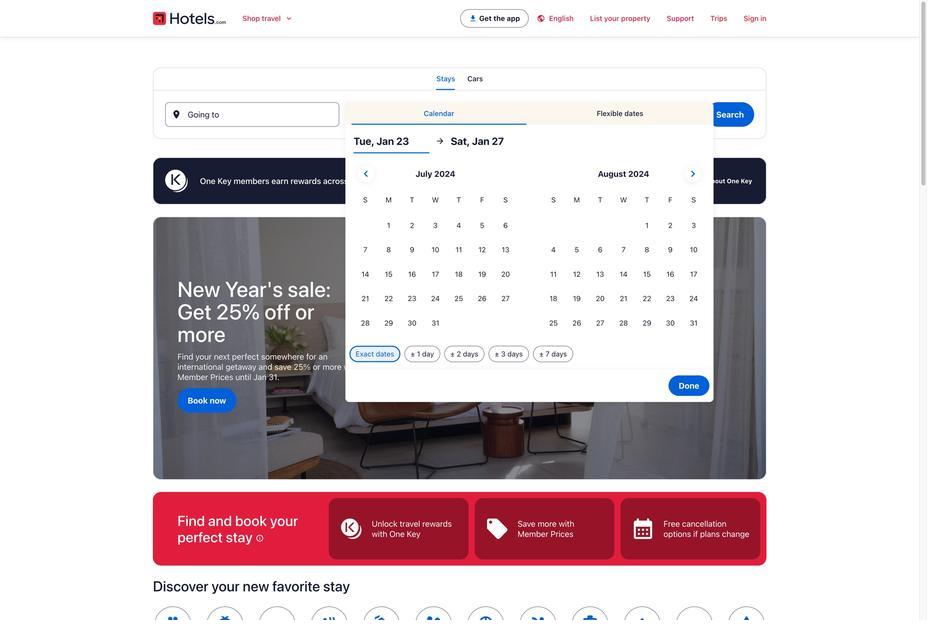 Task type: locate. For each thing, give the bounding box(es) containing it.
days
[[463, 350, 478, 358], [507, 350, 523, 358], [552, 350, 567, 358]]

1 horizontal spatial 18 button
[[542, 287, 565, 310]]

7 inside july 2024 element
[[363, 246, 367, 254]]

2 m from the left
[[574, 196, 580, 204]]

m inside august 2024 element
[[574, 196, 580, 204]]

0 horizontal spatial get
[[177, 299, 212, 324]]

2 horizontal spatial key
[[741, 177, 752, 185]]

4 ± from the left
[[539, 350, 544, 358]]

20 button
[[494, 263, 517, 286], [589, 287, 612, 310]]

2 button for july 2024
[[400, 214, 424, 237]]

0 vertical spatial stay
[[226, 529, 253, 546]]

0 vertical spatial 25
[[455, 294, 463, 303]]

1 horizontal spatial 28 button
[[612, 311, 635, 335]]

1 button for july 2024
[[377, 214, 400, 237]]

t down the vrbo
[[457, 196, 461, 204]]

1 horizontal spatial 15
[[643, 270, 651, 278]]

w inside august 2024 element
[[620, 196, 627, 204]]

31 button
[[424, 311, 447, 335], [682, 311, 705, 335]]

dates for exact dates
[[376, 350, 394, 358]]

2 22 from the left
[[643, 294, 651, 303]]

2 28 from the left
[[619, 319, 628, 327]]

tab list containing calendar
[[345, 102, 714, 125]]

23 inside august 2024 element
[[666, 294, 675, 303]]

get inside get the app link
[[479, 14, 492, 22]]

0 horizontal spatial 15 button
[[377, 263, 400, 286]]

1 horizontal spatial get
[[479, 14, 492, 22]]

w inside july 2024 element
[[432, 196, 439, 204]]

2 30 from the left
[[666, 319, 675, 327]]

21 inside july 2024 element
[[362, 294, 369, 303]]

1 horizontal spatial 29 button
[[635, 311, 659, 335]]

31 inside august 2024 element
[[690, 319, 698, 327]]

3 button for july 2024
[[424, 214, 447, 237]]

member down international
[[177, 372, 208, 382]]

1 30 from the left
[[408, 319, 417, 327]]

23 inside july 2024 element
[[408, 294, 416, 303]]

2 10 from the left
[[690, 246, 698, 254]]

± right "day"
[[450, 350, 455, 358]]

t
[[410, 196, 414, 204], [457, 196, 461, 204], [598, 196, 602, 204], [645, 196, 649, 204]]

2 17 from the left
[[690, 270, 697, 278]]

m inside july 2024 element
[[386, 196, 392, 204]]

2024
[[434, 169, 455, 179], [628, 169, 649, 179]]

prices
[[210, 372, 233, 382], [551, 529, 574, 539]]

2 s from the left
[[503, 196, 508, 204]]

1 vertical spatial or
[[313, 362, 320, 372]]

26 inside august 2024 element
[[573, 319, 581, 327]]

0 vertical spatial 18 button
[[447, 263, 471, 286]]

3 inside august 2024 element
[[692, 221, 696, 230]]

2 out of 3 element
[[475, 498, 614, 560]]

2 31 button from the left
[[682, 311, 705, 335]]

your left new
[[212, 578, 240, 595]]

1 14 from the left
[[361, 270, 369, 278]]

your inside "find and book your perfect stay"
[[270, 512, 298, 529]]

f for august 2024
[[668, 196, 672, 204]]

0 vertical spatial dates
[[624, 109, 643, 118]]

application containing july 2024
[[354, 162, 705, 336]]

or
[[295, 299, 314, 324], [313, 362, 320, 372]]

1 w from the left
[[432, 196, 439, 204]]

17 for 17 'button' in july 2024 element
[[432, 270, 439, 278]]

17 button inside july 2024 element
[[424, 263, 447, 286]]

new year's sale: get 25% off or more find your next perfect somewhere for an international getaway and save 25% or more with member prices until jan 31.
[[177, 276, 359, 382]]

travel right unlock
[[400, 519, 420, 529]]

17 inside july 2024 element
[[432, 270, 439, 278]]

1 16 button from the left
[[400, 263, 424, 286]]

member
[[177, 372, 208, 382], [518, 529, 548, 539]]

0 vertical spatial 5
[[480, 221, 484, 230]]

t down august 2024
[[645, 196, 649, 204]]

25% down for in the left of the page
[[294, 362, 311, 372]]

1 horizontal spatial 17
[[690, 270, 697, 278]]

1 10 button from the left
[[424, 238, 447, 262]]

1 f from the left
[[480, 196, 484, 204]]

6 inside august 2024 element
[[598, 246, 603, 254]]

0 horizontal spatial 26
[[478, 294, 487, 303]]

with inside save more with member prices
[[559, 519, 574, 529]]

± for ± 1 day
[[411, 350, 415, 358]]

0 horizontal spatial 17
[[432, 270, 439, 278]]

24 button
[[424, 287, 447, 310], [682, 287, 705, 310]]

28
[[361, 319, 370, 327], [619, 319, 628, 327]]

2 2 button from the left
[[659, 214, 682, 237]]

2 29 from the left
[[643, 319, 651, 327]]

rewards
[[291, 176, 321, 186], [422, 519, 452, 529]]

member down save
[[518, 529, 548, 539]]

your right book at the left of page
[[270, 512, 298, 529]]

± right the ± 3 days
[[539, 350, 544, 358]]

0 horizontal spatial 14
[[361, 270, 369, 278]]

31 inside july 2024 element
[[432, 319, 439, 327]]

0 vertical spatial 11
[[456, 246, 462, 254]]

4 inside august 2024 element
[[551, 246, 556, 254]]

26 inside july 2024 element
[[478, 294, 487, 303]]

1 30 button from the left
[[400, 311, 424, 335]]

2024 right july at the left of the page
[[434, 169, 455, 179]]

3 out of 3 element
[[621, 498, 760, 560]]

jan
[[368, 114, 381, 123], [401, 114, 414, 123], [377, 135, 394, 147], [472, 135, 490, 147], [253, 372, 267, 382]]

s
[[363, 196, 368, 204], [503, 196, 508, 204], [551, 196, 556, 204], [692, 196, 696, 204]]

1 vertical spatial 19
[[573, 294, 581, 303]]

your up international
[[195, 352, 212, 361]]

tab list up calendar
[[153, 67, 767, 90]]

1 21 from the left
[[362, 294, 369, 303]]

key
[[218, 176, 232, 186], [741, 177, 752, 185], [407, 529, 420, 539]]

somewhere
[[261, 352, 304, 361]]

0 horizontal spatial member
[[177, 372, 208, 382]]

± for ± 3 days
[[495, 350, 499, 358]]

1 15 from the left
[[385, 270, 393, 278]]

16
[[408, 270, 416, 278], [667, 270, 674, 278]]

find and book your perfect stay
[[177, 512, 298, 546]]

0 horizontal spatial 11 button
[[447, 238, 471, 262]]

28 for 2nd 28 button
[[619, 319, 628, 327]]

0 horizontal spatial 14 button
[[354, 263, 377, 286]]

stay
[[226, 529, 253, 546], [323, 578, 350, 595]]

14
[[361, 270, 369, 278], [620, 270, 628, 278]]

17 inside august 2024 element
[[690, 270, 697, 278]]

1 vertical spatial get
[[177, 299, 212, 324]]

0 horizontal spatial days
[[463, 350, 478, 358]]

0 vertical spatial 19
[[478, 270, 486, 278]]

your inside new year's sale: get 25% off or more find your next perfect somewhere for an international getaway and save 25% or more with member prices until jan 31.
[[195, 352, 212, 361]]

f inside july 2024 element
[[480, 196, 484, 204]]

1 horizontal spatial 24
[[689, 294, 698, 303]]

or down for in the left of the page
[[313, 362, 320, 372]]

one inside unlock travel rewards with one key
[[389, 529, 405, 539]]

1 horizontal spatial 8
[[645, 246, 649, 254]]

1 vertical spatial with
[[559, 519, 574, 529]]

1 horizontal spatial 1 button
[[635, 214, 659, 237]]

1 button for august 2024
[[635, 214, 659, 237]]

0 horizontal spatial 30
[[408, 319, 417, 327]]

9 inside july 2024 element
[[410, 246, 414, 254]]

27 button
[[494, 287, 517, 310], [589, 311, 612, 335]]

days left the ± 3 days
[[463, 350, 478, 358]]

august 2024 element
[[542, 194, 705, 336]]

1 horizontal spatial member
[[518, 529, 548, 539]]

1 horizontal spatial 21
[[620, 294, 627, 303]]

days left ± 7 days
[[507, 350, 523, 358]]

1 10 from the left
[[432, 246, 439, 254]]

2 8 button from the left
[[635, 238, 659, 262]]

13
[[502, 246, 509, 254], [596, 270, 604, 278]]

1 2 button from the left
[[400, 214, 424, 237]]

31
[[432, 319, 439, 327], [690, 319, 698, 327]]

15 inside august 2024 element
[[643, 270, 651, 278]]

w down july 2024
[[432, 196, 439, 204]]

travel left trailing icon
[[262, 14, 281, 22]]

2 14 from the left
[[620, 270, 628, 278]]

1 button inside july 2024 element
[[377, 214, 400, 237]]

one down unlock
[[389, 529, 405, 539]]

1 8 from the left
[[386, 246, 391, 254]]

21 for 1st 21 button from right
[[620, 294, 627, 303]]

travel inside unlock travel rewards with one key
[[400, 519, 420, 529]]

0 vertical spatial more
[[177, 321, 226, 347]]

sign in button
[[735, 8, 775, 29]]

0 horizontal spatial stay
[[226, 529, 253, 546]]

0 vertical spatial with
[[344, 362, 359, 372]]

and up 31.
[[259, 362, 272, 372]]

0 vertical spatial 27 button
[[494, 287, 517, 310]]

21 inside august 2024 element
[[620, 294, 627, 303]]

7 inside august 2024 element
[[622, 246, 626, 254]]

1 horizontal spatial perfect
[[232, 352, 259, 361]]

22 for 1st 22 button
[[384, 294, 393, 303]]

11 inside august 2024 element
[[550, 270, 557, 278]]

0 vertical spatial 4 button
[[447, 214, 471, 237]]

± 2 days
[[450, 350, 478, 358]]

28 inside july 2024 element
[[361, 319, 370, 327]]

one
[[200, 176, 215, 186], [727, 177, 739, 185], [389, 529, 405, 539]]

14 inside july 2024 element
[[361, 270, 369, 278]]

0 vertical spatial 18
[[455, 270, 463, 278]]

perfect inside new year's sale: get 25% off or more find your next perfect somewhere for an international getaway and save 25% or more with member prices until jan 31.
[[232, 352, 259, 361]]

dates inside tab list
[[624, 109, 643, 118]]

august 2024
[[598, 169, 649, 179]]

with down the exact
[[344, 362, 359, 372]]

28 inside august 2024 element
[[619, 319, 628, 327]]

1 horizontal spatial 8 button
[[635, 238, 659, 262]]

key inside unlock travel rewards with one key
[[407, 529, 420, 539]]

0 horizontal spatial 1 button
[[377, 214, 400, 237]]

1 vertical spatial 26
[[573, 319, 581, 327]]

with inside unlock travel rewards with one key
[[372, 529, 387, 539]]

more up next at the bottom of the page
[[177, 321, 226, 347]]

6 inside july 2024 element
[[503, 221, 508, 230]]

0 horizontal spatial 23 button
[[400, 287, 424, 310]]

1 3 button from the left
[[424, 214, 447, 237]]

1 horizontal spatial 14
[[620, 270, 628, 278]]

0 horizontal spatial 27 button
[[494, 287, 517, 310]]

1 horizontal spatial 30 button
[[659, 311, 682, 335]]

25 button
[[447, 287, 471, 310], [542, 311, 565, 335]]

1 horizontal spatial dates
[[624, 109, 643, 118]]

w down august 2024
[[620, 196, 627, 204]]

jan right sat,
[[472, 135, 490, 147]]

0 vertical spatial member
[[177, 372, 208, 382]]

2 16 from the left
[[667, 270, 674, 278]]

1 m from the left
[[386, 196, 392, 204]]

2 24 button from the left
[[682, 287, 705, 310]]

1 14 button from the left
[[354, 263, 377, 286]]

with right save
[[559, 519, 574, 529]]

sign in
[[744, 14, 767, 22]]

jan left 31.
[[253, 372, 267, 382]]

member inside save more with member prices
[[518, 529, 548, 539]]

0 vertical spatial get
[[479, 14, 492, 22]]

18 inside july 2024 element
[[455, 270, 463, 278]]

25
[[455, 294, 463, 303], [549, 319, 558, 327]]

2 31 from the left
[[690, 319, 698, 327]]

29 button
[[377, 311, 400, 335], [635, 311, 659, 335]]

stay left xsmall 'icon' in the left bottom of the page
[[226, 529, 253, 546]]

more
[[177, 321, 226, 347], [323, 362, 342, 372], [538, 519, 557, 529]]

25% left off
[[216, 299, 260, 324]]

1 horizontal spatial 2
[[457, 350, 461, 358]]

28 for first 28 button from the left
[[361, 319, 370, 327]]

0 vertical spatial prices
[[210, 372, 233, 382]]

2 button for august 2024
[[659, 214, 682, 237]]

24
[[431, 294, 440, 303], [689, 294, 698, 303]]

1 horizontal spatial 25
[[549, 319, 558, 327]]

3 button
[[424, 214, 447, 237], [682, 214, 705, 237]]

the
[[493, 14, 505, 22]]

22 inside july 2024 element
[[384, 294, 393, 303]]

13 button
[[494, 238, 517, 262], [589, 263, 612, 286]]

1 inside august 2024 element
[[645, 221, 649, 230]]

23 button
[[400, 287, 424, 310], [659, 287, 682, 310]]

0 horizontal spatial 10 button
[[424, 238, 447, 262]]

unlock travel rewards with one key
[[372, 519, 452, 539]]

10 inside august 2024 element
[[690, 246, 698, 254]]

18 button
[[447, 263, 471, 286], [542, 287, 565, 310]]

travel inside shop travel dropdown button
[[262, 14, 281, 22]]

2 days from the left
[[507, 350, 523, 358]]

3 days from the left
[[552, 350, 567, 358]]

19 inside july 2024 element
[[478, 270, 486, 278]]

2 1 button from the left
[[635, 214, 659, 237]]

5 inside july 2024 element
[[480, 221, 484, 230]]

dates
[[624, 109, 643, 118], [376, 350, 394, 358]]

tab list up sat, jan 27 button
[[345, 102, 714, 125]]

your
[[604, 14, 619, 22], [195, 352, 212, 361], [270, 512, 298, 529], [212, 578, 240, 595]]

2 horizontal spatial 7
[[622, 246, 626, 254]]

1 horizontal spatial rewards
[[422, 519, 452, 529]]

stay inside "find and book your perfect stay"
[[226, 529, 253, 546]]

7
[[363, 246, 367, 254], [622, 246, 626, 254], [546, 350, 550, 358]]

favorite
[[272, 578, 320, 595]]

1 17 button from the left
[[424, 263, 447, 286]]

book now link
[[177, 388, 236, 413]]

0 horizontal spatial 19 button
[[471, 263, 494, 286]]

2 vertical spatial and
[[208, 512, 232, 529]]

application inside new year's sale: get 25% off or more main content
[[354, 162, 705, 336]]

travel for unlock
[[400, 519, 420, 529]]

2 15 from the left
[[643, 270, 651, 278]]

± left "day"
[[411, 350, 415, 358]]

7 for first the 7 button from the right
[[622, 246, 626, 254]]

23 inside button
[[383, 114, 393, 123]]

0 horizontal spatial 31
[[432, 319, 439, 327]]

dates right 'flexible'
[[624, 109, 643, 118]]

29
[[384, 319, 393, 327], [643, 319, 651, 327]]

30 inside august 2024 element
[[666, 319, 675, 327]]

w
[[432, 196, 439, 204], [620, 196, 627, 204]]

0 horizontal spatial 5
[[480, 221, 484, 230]]

21 for 2nd 21 button from right
[[362, 294, 369, 303]]

17 button inside august 2024 element
[[682, 263, 705, 286]]

0 vertical spatial find
[[177, 352, 193, 361]]

0 horizontal spatial 29
[[384, 319, 393, 327]]

1 find from the top
[[177, 352, 193, 361]]

17 button
[[424, 263, 447, 286], [682, 263, 705, 286]]

1 7 button from the left
[[354, 238, 377, 262]]

dates right the exact
[[376, 350, 394, 358]]

11
[[456, 246, 462, 254], [550, 270, 557, 278]]

19 inside august 2024 element
[[573, 294, 581, 303]]

year's
[[225, 276, 283, 302]]

application
[[354, 162, 705, 336]]

1 31 from the left
[[432, 319, 439, 327]]

tab list
[[153, 67, 767, 90], [345, 102, 714, 125]]

2 for august 2024
[[668, 221, 673, 230]]

1 16 from the left
[[408, 270, 416, 278]]

1 ± from the left
[[411, 350, 415, 358]]

stay right favorite
[[323, 578, 350, 595]]

23 inside button
[[396, 135, 409, 147]]

1 vertical spatial member
[[518, 529, 548, 539]]

0 horizontal spatial 7
[[363, 246, 367, 254]]

jan right tue,
[[377, 135, 394, 147]]

2024 for august 2024
[[628, 169, 649, 179]]

0 vertical spatial or
[[295, 299, 314, 324]]

± right ± 2 days
[[495, 350, 499, 358]]

22 inside august 2024 element
[[643, 294, 651, 303]]

t down hotels.com,
[[410, 196, 414, 204]]

1 vertical spatial 18 button
[[542, 287, 565, 310]]

1 horizontal spatial f
[[668, 196, 672, 204]]

1 horizontal spatial 16
[[667, 270, 674, 278]]

find inside "find and book your perfect stay"
[[177, 512, 205, 529]]

2 2024 from the left
[[628, 169, 649, 179]]

t down the august
[[598, 196, 602, 204]]

2 17 button from the left
[[682, 263, 705, 286]]

1 vertical spatial 6
[[598, 246, 603, 254]]

perfect inside "find and book your perfect stay"
[[177, 529, 223, 546]]

find
[[177, 352, 193, 361], [177, 512, 205, 529]]

and left book at the left of page
[[208, 512, 232, 529]]

0 horizontal spatial 22
[[384, 294, 393, 303]]

0 horizontal spatial 19
[[478, 270, 486, 278]]

travel
[[262, 14, 281, 22], [400, 519, 420, 529]]

0 vertical spatial 20
[[501, 270, 510, 278]]

2 9 from the left
[[668, 246, 673, 254]]

8 inside july 2024 element
[[386, 246, 391, 254]]

1 29 from the left
[[384, 319, 393, 327]]

2 ± from the left
[[450, 350, 455, 358]]

july
[[416, 169, 432, 179]]

1 horizontal spatial days
[[507, 350, 523, 358]]

directional image
[[435, 137, 445, 146]]

1 horizontal spatial 14 button
[[612, 263, 635, 286]]

10 inside july 2024 element
[[432, 246, 439, 254]]

1 vertical spatial travel
[[400, 519, 420, 529]]

11 inside july 2024 element
[[456, 246, 462, 254]]

2
[[410, 221, 414, 230], [668, 221, 673, 230], [457, 350, 461, 358]]

3 ± from the left
[[495, 350, 499, 358]]

2 for july 2024
[[410, 221, 414, 230]]

2 21 from the left
[[620, 294, 627, 303]]

0 horizontal spatial 1
[[387, 221, 390, 230]]

22 button
[[377, 287, 400, 310], [635, 287, 659, 310]]

1 vertical spatial 4 button
[[542, 238, 565, 262]]

1 vertical spatial 12
[[573, 270, 581, 278]]

1 horizontal spatial 9
[[668, 246, 673, 254]]

1 horizontal spatial 6 button
[[589, 238, 612, 262]]

learn about one key link
[[687, 173, 754, 189]]

2 3 button from the left
[[682, 214, 705, 237]]

calendar
[[424, 109, 454, 118]]

dates for flexible dates
[[624, 109, 643, 118]]

± for ± 7 days
[[539, 350, 544, 358]]

0 vertical spatial 13
[[502, 246, 509, 254]]

31 for 2nd 31 button from right
[[432, 319, 439, 327]]

26
[[478, 294, 487, 303], [573, 319, 581, 327]]

travel for shop
[[262, 14, 281, 22]]

4
[[457, 221, 461, 230], [551, 246, 556, 254]]

18 inside august 2024 element
[[550, 294, 557, 303]]

hotels logo image
[[153, 10, 226, 27]]

1 vertical spatial and
[[259, 362, 272, 372]]

4 t from the left
[[645, 196, 649, 204]]

and right july at the left of the page
[[433, 176, 447, 186]]

0 vertical spatial 11 button
[[447, 238, 471, 262]]

19
[[478, 270, 486, 278], [573, 294, 581, 303]]

1 2024 from the left
[[434, 169, 455, 179]]

one right about
[[727, 177, 739, 185]]

2 15 button from the left
[[635, 263, 659, 286]]

2 28 button from the left
[[612, 311, 635, 335]]

2 find from the top
[[177, 512, 205, 529]]

1 17 from the left
[[432, 270, 439, 278]]

days for ± 2 days
[[463, 350, 478, 358]]

1 28 from the left
[[361, 319, 370, 327]]

29 inside august 2024 element
[[643, 319, 651, 327]]

31 for second 31 button
[[690, 319, 698, 327]]

2 w from the left
[[620, 196, 627, 204]]

1 9 from the left
[[410, 246, 414, 254]]

1 horizontal spatial 3
[[501, 350, 506, 358]]

10 for first the '10' button
[[432, 246, 439, 254]]

1 horizontal spatial m
[[574, 196, 580, 204]]

1 1 button from the left
[[377, 214, 400, 237]]

15
[[385, 270, 393, 278], [643, 270, 651, 278]]

2 f from the left
[[668, 196, 672, 204]]

shop travel
[[242, 14, 281, 22]]

days right the ± 3 days
[[552, 350, 567, 358]]

with inside new year's sale: get 25% off or more find your next perfect somewhere for an international getaway and save 25% or more with member prices until jan 31.
[[344, 362, 359, 372]]

1 horizontal spatial and
[[259, 362, 272, 372]]

exact dates
[[356, 350, 394, 358]]

with down unlock
[[372, 529, 387, 539]]

25 inside august 2024 element
[[549, 319, 558, 327]]

august
[[598, 169, 626, 179]]

0 horizontal spatial 4
[[457, 221, 461, 230]]

14 inside august 2024 element
[[620, 270, 628, 278]]

2 button
[[400, 214, 424, 237], [659, 214, 682, 237]]

1 29 button from the left
[[377, 311, 400, 335]]

or right off
[[295, 299, 314, 324]]

f for july 2024
[[480, 196, 484, 204]]

0 horizontal spatial 9
[[410, 246, 414, 254]]

tab list containing stays
[[153, 67, 767, 90]]

f inside august 2024 element
[[668, 196, 672, 204]]

2024 right the august
[[628, 169, 649, 179]]

cancellation
[[682, 519, 727, 529]]

1 horizontal spatial 19 button
[[565, 287, 589, 310]]

0 horizontal spatial 12 button
[[471, 238, 494, 262]]

one left members
[[200, 176, 215, 186]]

more down an
[[323, 362, 342, 372]]

3 inside july 2024 element
[[433, 221, 438, 230]]

1 button inside august 2024 element
[[635, 214, 659, 237]]

jan inside new year's sale: get 25% off or more find your next perfect somewhere for an international getaway and save 25% or more with member prices until jan 31.
[[253, 372, 267, 382]]

1 horizontal spatial 31
[[690, 319, 698, 327]]

book
[[235, 512, 267, 529]]

7 for second the 7 button from right
[[363, 246, 367, 254]]

0 horizontal spatial 16 button
[[400, 263, 424, 286]]

1 22 from the left
[[384, 294, 393, 303]]

2 8 from the left
[[645, 246, 649, 254]]

1 inside july 2024 element
[[387, 221, 390, 230]]

more right save
[[538, 519, 557, 529]]

1 horizontal spatial 26
[[573, 319, 581, 327]]

12 inside july 2024 element
[[478, 246, 486, 254]]

1 days from the left
[[463, 350, 478, 358]]

tue,
[[354, 135, 374, 147]]

20 for the left 20 button
[[501, 270, 510, 278]]

1 22 button from the left
[[377, 287, 400, 310]]

2 horizontal spatial 1
[[645, 221, 649, 230]]

25%
[[216, 299, 260, 324], [294, 362, 311, 372]]



Task type: vqa. For each thing, say whether or not it's contained in the screenshot.


Task type: describe. For each thing, give the bounding box(es) containing it.
w for august
[[620, 196, 627, 204]]

1 horizontal spatial 1
[[417, 350, 420, 358]]

0 vertical spatial 25%
[[216, 299, 260, 324]]

in
[[761, 14, 767, 22]]

list your property link
[[582, 8, 659, 29]]

0 vertical spatial 12 button
[[471, 238, 494, 262]]

trailing image
[[285, 14, 293, 22]]

calendar link
[[352, 102, 526, 125]]

1 out of 3 element
[[329, 498, 469, 560]]

an
[[319, 352, 328, 361]]

m for august 2024
[[574, 196, 580, 204]]

1 vertical spatial 26 button
[[565, 311, 589, 335]]

0 horizontal spatial 20 button
[[494, 263, 517, 286]]

22 for first 22 button from the right
[[643, 294, 651, 303]]

across
[[323, 176, 348, 186]]

new year's sale: get 25% off or more main content
[[0, 37, 919, 620]]

new
[[243, 578, 269, 595]]

book now
[[188, 396, 226, 405]]

1 21 button from the left
[[354, 287, 377, 310]]

2 14 button from the left
[[612, 263, 635, 286]]

now
[[210, 396, 226, 405]]

members
[[234, 176, 269, 186]]

3 button for august 2024
[[682, 214, 705, 237]]

book
[[188, 396, 208, 405]]

27 inside august 2024 element
[[596, 319, 604, 327]]

19 for bottom 19 button
[[573, 294, 581, 303]]

2 30 button from the left
[[659, 311, 682, 335]]

1 31 button from the left
[[424, 311, 447, 335]]

and inside "find and book your perfect stay"
[[208, 512, 232, 529]]

0 vertical spatial and
[[433, 176, 447, 186]]

0 vertical spatial 26 button
[[471, 287, 494, 310]]

next month image
[[687, 168, 699, 180]]

property
[[621, 14, 650, 22]]

1 9 button from the left
[[400, 238, 424, 262]]

trips
[[710, 14, 727, 22]]

new
[[177, 276, 220, 302]]

1 vertical spatial 12 button
[[565, 263, 589, 286]]

learn about one key
[[689, 177, 752, 185]]

free
[[664, 519, 680, 529]]

learn
[[689, 177, 706, 185]]

get the app link
[[460, 9, 529, 28]]

± 1 day
[[411, 350, 434, 358]]

cars link
[[467, 67, 483, 90]]

0 horizontal spatial one
[[200, 176, 215, 186]]

search button
[[706, 102, 754, 127]]

list your property
[[590, 14, 650, 22]]

english button
[[529, 8, 582, 29]]

4 s from the left
[[692, 196, 696, 204]]

1 horizontal spatial 4 button
[[542, 238, 565, 262]]

25 inside july 2024 element
[[455, 294, 463, 303]]

2 23 button from the left
[[659, 287, 682, 310]]

1 15 button from the left
[[377, 263, 400, 286]]

1 horizontal spatial 25 button
[[542, 311, 565, 335]]

jan inside button
[[377, 135, 394, 147]]

15 inside july 2024 element
[[385, 270, 393, 278]]

1 28 button from the left
[[354, 311, 377, 335]]

day
[[422, 350, 434, 358]]

discover
[[153, 578, 208, 595]]

1 for july 2024
[[387, 221, 390, 230]]

flexible dates link
[[533, 102, 708, 125]]

flexible dates
[[597, 109, 643, 118]]

shop travel button
[[234, 8, 301, 29]]

0 horizontal spatial 18 button
[[447, 263, 471, 286]]

± 3 days
[[495, 350, 523, 358]]

get the app
[[479, 14, 520, 22]]

1 23 button from the left
[[400, 287, 424, 310]]

2 7 button from the left
[[612, 238, 635, 262]]

english
[[549, 14, 574, 22]]

20 for rightmost 20 button
[[596, 294, 605, 303]]

your right "list" at the right top
[[604, 14, 619, 22]]

16 inside august 2024 element
[[667, 270, 674, 278]]

and inside new year's sale: get 25% off or more find your next perfect somewhere for an international getaway and save 25% or more with member prices until jan 31.
[[259, 362, 272, 372]]

0 vertical spatial rewards
[[291, 176, 321, 186]]

days for ± 7 days
[[552, 350, 567, 358]]

find inside new year's sale: get 25% off or more find your next perfect somewhere for an international getaway and save 25% or more with member prices until jan 31.
[[177, 352, 193, 361]]

jan right the -
[[401, 114, 414, 123]]

earn
[[271, 176, 288, 186]]

2 9 button from the left
[[659, 238, 682, 262]]

31.
[[269, 372, 279, 382]]

1 horizontal spatial 5 button
[[565, 238, 589, 262]]

shop
[[242, 14, 260, 22]]

rewards inside unlock travel rewards with one key
[[422, 519, 452, 529]]

for
[[306, 352, 317, 361]]

jan left the -
[[368, 114, 381, 123]]

1 horizontal spatial 27 button
[[589, 311, 612, 335]]

download the app button image
[[469, 14, 477, 22]]

until
[[235, 372, 251, 382]]

support link
[[659, 8, 702, 29]]

support
[[667, 14, 694, 22]]

10 for 1st the '10' button from right
[[690, 246, 698, 254]]

expedia,
[[350, 176, 383, 186]]

27 inside july 2024 element
[[501, 294, 510, 303]]

1 vertical spatial 19 button
[[565, 287, 589, 310]]

done button
[[669, 376, 710, 396]]

prices inside new year's sale: get 25% off or more find your next perfect somewhere for an international getaway and save 25% or more with member prices until jan 31.
[[210, 372, 233, 382]]

app
[[507, 14, 520, 22]]

small image
[[537, 14, 549, 22]]

1 horizontal spatial stay
[[323, 578, 350, 595]]

19 for top 19 button
[[478, 270, 486, 278]]

16 inside july 2024 element
[[408, 270, 416, 278]]

save
[[275, 362, 291, 372]]

1 for august 2024
[[645, 221, 649, 230]]

1 24 from the left
[[431, 294, 440, 303]]

4 inside july 2024 element
[[457, 221, 461, 230]]

save
[[518, 519, 536, 529]]

6 for bottom 6 button
[[598, 246, 603, 254]]

unlock
[[372, 519, 398, 529]]

flexible
[[597, 109, 623, 118]]

2 10 button from the left
[[682, 238, 705, 262]]

9 inside august 2024 element
[[668, 246, 673, 254]]

sat, jan 27
[[451, 135, 504, 147]]

sat, jan 27 button
[[451, 129, 526, 153]]

off
[[265, 299, 291, 324]]

get inside new year's sale: get 25% off or more find your next perfect somewhere for an international getaway and save 25% or more with member prices until jan 31.
[[177, 299, 212, 324]]

done
[[679, 381, 699, 391]]

11 button inside july 2024 element
[[447, 238, 471, 262]]

0 vertical spatial 19 button
[[471, 263, 494, 286]]

jan 23 - jan 27 button
[[345, 102, 520, 127]]

2 horizontal spatial one
[[727, 177, 739, 185]]

13 inside july 2024 element
[[502, 246, 509, 254]]

trips link
[[702, 8, 735, 29]]

3 s from the left
[[551, 196, 556, 204]]

3 for august 2024
[[692, 221, 696, 230]]

if
[[693, 529, 698, 539]]

12 inside august 2024 element
[[573, 270, 581, 278]]

0 horizontal spatial key
[[218, 176, 232, 186]]

july 2024 element
[[354, 194, 517, 336]]

0 vertical spatial 25 button
[[447, 287, 471, 310]]

11 button inside august 2024 element
[[542, 263, 565, 286]]

more inside save more with member prices
[[538, 519, 557, 529]]

1 vertical spatial 6 button
[[589, 238, 612, 262]]

0 vertical spatial 6 button
[[494, 214, 517, 237]]

previous month image
[[360, 168, 372, 180]]

sat,
[[451, 135, 470, 147]]

plans
[[700, 529, 720, 539]]

m for july 2024
[[386, 196, 392, 204]]

xsmall image
[[256, 534, 264, 542]]

3 t from the left
[[598, 196, 602, 204]]

± for ± 2 days
[[450, 350, 455, 358]]

hotels.com,
[[385, 176, 431, 186]]

13 inside august 2024 element
[[596, 270, 604, 278]]

vrbo
[[449, 176, 467, 186]]

29 inside july 2024 element
[[384, 319, 393, 327]]

3 for july 2024
[[433, 221, 438, 230]]

about
[[708, 177, 725, 185]]

change
[[722, 529, 749, 539]]

8 inside august 2024 element
[[645, 246, 649, 254]]

0 vertical spatial 5 button
[[471, 214, 494, 237]]

search
[[716, 110, 744, 119]]

2 t from the left
[[457, 196, 461, 204]]

sale:
[[288, 276, 331, 302]]

1 s from the left
[[363, 196, 368, 204]]

1 horizontal spatial more
[[323, 362, 342, 372]]

2 16 button from the left
[[659, 263, 682, 286]]

0 horizontal spatial more
[[177, 321, 226, 347]]

sign
[[744, 14, 759, 22]]

save more with member prices
[[518, 519, 574, 539]]

2 24 from the left
[[689, 294, 698, 303]]

1 vertical spatial 25%
[[294, 362, 311, 372]]

free cancellation options if plans change
[[664, 519, 749, 539]]

1 horizontal spatial 7
[[546, 350, 550, 358]]

options
[[664, 529, 691, 539]]

prices inside save more with member prices
[[551, 529, 574, 539]]

one key members earn rewards across expedia, hotels.com, and vrbo
[[200, 176, 467, 186]]

2 29 button from the left
[[635, 311, 659, 335]]

tue, jan 23 button
[[354, 129, 429, 153]]

getaway
[[226, 362, 256, 372]]

6 for top 6 button
[[503, 221, 508, 230]]

member inside new year's sale: get 25% off or more find your next perfect somewhere for an international getaway and save 25% or more with member prices until jan 31.
[[177, 372, 208, 382]]

± 7 days
[[539, 350, 567, 358]]

days for ± 3 days
[[507, 350, 523, 358]]

stays link
[[436, 67, 455, 90]]

30 inside july 2024 element
[[408, 319, 417, 327]]

list
[[590, 14, 602, 22]]

1 8 button from the left
[[377, 238, 400, 262]]

july 2024
[[416, 169, 455, 179]]

5 inside august 2024 element
[[575, 246, 579, 254]]

2024 for july 2024
[[434, 169, 455, 179]]

0 horizontal spatial 4 button
[[447, 214, 471, 237]]

-
[[395, 114, 399, 123]]

1 t from the left
[[410, 196, 414, 204]]

exact
[[356, 350, 374, 358]]

discover your new favorite stay
[[153, 578, 350, 595]]

w for july
[[432, 196, 439, 204]]

0 vertical spatial 13 button
[[494, 238, 517, 262]]

17 for 17 'button' inside august 2024 element
[[690, 270, 697, 278]]

jan 23 - jan 27
[[368, 114, 426, 123]]

inside a bright image
[[153, 217, 767, 480]]

2 22 button from the left
[[635, 287, 659, 310]]

next
[[214, 352, 230, 361]]

1 24 button from the left
[[424, 287, 447, 310]]

stays
[[436, 74, 455, 83]]

2 21 button from the left
[[612, 287, 635, 310]]

cars
[[467, 74, 483, 83]]

1 vertical spatial 13 button
[[589, 263, 612, 286]]

1 horizontal spatial 20 button
[[589, 287, 612, 310]]

international
[[177, 362, 223, 372]]

tue, jan 23
[[354, 135, 409, 147]]



